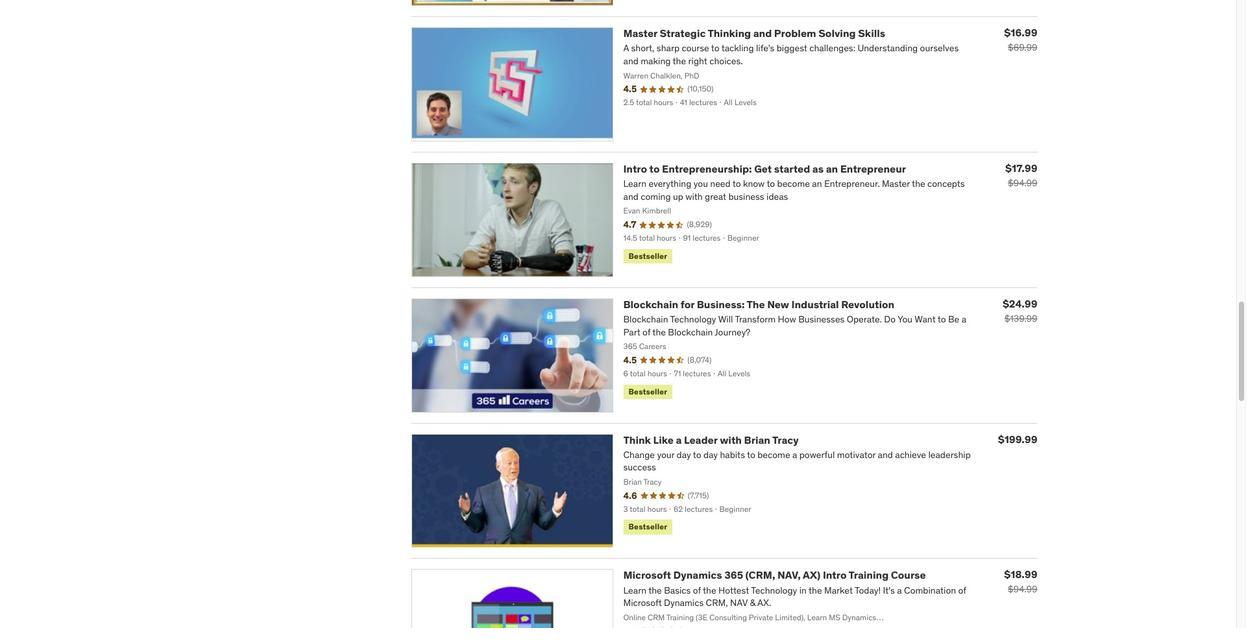 Task type: vqa. For each thing, say whether or not it's contained in the screenshot.
an
yes



Task type: describe. For each thing, give the bounding box(es) containing it.
$17.99
[[1006, 162, 1038, 175]]

an
[[826, 162, 838, 175]]

$24.99
[[1003, 297, 1038, 310]]

microsoft
[[624, 569, 671, 582]]

(crm,
[[746, 569, 776, 582]]

training
[[849, 569, 889, 582]]

$199.99
[[998, 433, 1038, 446]]

skills
[[858, 27, 886, 40]]

problem
[[774, 27, 817, 40]]

$24.99 $139.99
[[1003, 297, 1038, 324]]

intro to entrepreneurship: get started as an entrepreneur
[[624, 162, 906, 175]]

started
[[774, 162, 810, 175]]

microsoft dynamics 365 (crm, nav, ax) intro training course link
[[624, 569, 926, 582]]

0 vertical spatial intro
[[624, 162, 647, 175]]

course
[[891, 569, 926, 582]]

$18.99
[[1005, 568, 1038, 581]]

blockchain for business: the new industrial revolution
[[624, 298, 895, 311]]

think
[[624, 433, 651, 446]]

master strategic thinking and problem solving skills
[[624, 27, 886, 40]]

master strategic thinking and problem solving skills link
[[624, 27, 886, 40]]

solving
[[819, 27, 856, 40]]

for
[[681, 298, 695, 311]]

the
[[747, 298, 765, 311]]

entrepreneur
[[841, 162, 906, 175]]

$94.99 for $18.99
[[1008, 584, 1038, 596]]

industrial
[[792, 298, 839, 311]]

ax)
[[803, 569, 821, 582]]

blockchain
[[624, 298, 679, 311]]

1 horizontal spatial intro
[[823, 569, 847, 582]]

$139.99
[[1005, 313, 1038, 324]]

think like a leader with brian tracy
[[624, 433, 799, 446]]

strategic
[[660, 27, 706, 40]]

new
[[768, 298, 790, 311]]

a
[[676, 433, 682, 446]]

leader
[[684, 433, 718, 446]]

microsoft dynamics 365 (crm, nav, ax) intro training course
[[624, 569, 926, 582]]



Task type: locate. For each thing, give the bounding box(es) containing it.
thinking
[[708, 27, 751, 40]]

$18.99 $94.99
[[1005, 568, 1038, 596]]

and
[[754, 27, 772, 40]]

brian
[[744, 433, 771, 446]]

$94.99
[[1008, 177, 1038, 189], [1008, 584, 1038, 596]]

like
[[653, 433, 674, 446]]

1 vertical spatial intro
[[823, 569, 847, 582]]

with
[[720, 433, 742, 446]]

nav,
[[778, 569, 801, 582]]

think like a leader with brian tracy link
[[624, 433, 799, 446]]

tracy
[[773, 433, 799, 446]]

revolution
[[842, 298, 895, 311]]

365
[[725, 569, 743, 582]]

0 vertical spatial $94.99
[[1008, 177, 1038, 189]]

$94.99 inside $17.99 $94.99
[[1008, 177, 1038, 189]]

$94.99 for $17.99
[[1008, 177, 1038, 189]]

$94.99 down $18.99
[[1008, 584, 1038, 596]]

master
[[624, 27, 658, 40]]

intro left to
[[624, 162, 647, 175]]

$94.99 inside $18.99 $94.99
[[1008, 584, 1038, 596]]

0 horizontal spatial intro
[[624, 162, 647, 175]]

intro right ax)
[[823, 569, 847, 582]]

to
[[650, 162, 660, 175]]

2 $94.99 from the top
[[1008, 584, 1038, 596]]

$17.99 $94.99
[[1006, 162, 1038, 189]]

blockchain for business: the new industrial revolution link
[[624, 298, 895, 311]]

intro to entrepreneurship: get started as an entrepreneur link
[[624, 162, 906, 175]]

$94.99 down "$17.99"
[[1008, 177, 1038, 189]]

business:
[[697, 298, 745, 311]]

get
[[755, 162, 772, 175]]

entrepreneurship:
[[662, 162, 752, 175]]

1 vertical spatial $94.99
[[1008, 584, 1038, 596]]

as
[[813, 162, 824, 175]]

$69.99
[[1008, 42, 1038, 53]]

dynamics
[[674, 569, 722, 582]]

1 $94.99 from the top
[[1008, 177, 1038, 189]]

$16.99
[[1005, 26, 1038, 39]]

$16.99 $69.99
[[1005, 26, 1038, 53]]

intro
[[624, 162, 647, 175], [823, 569, 847, 582]]



